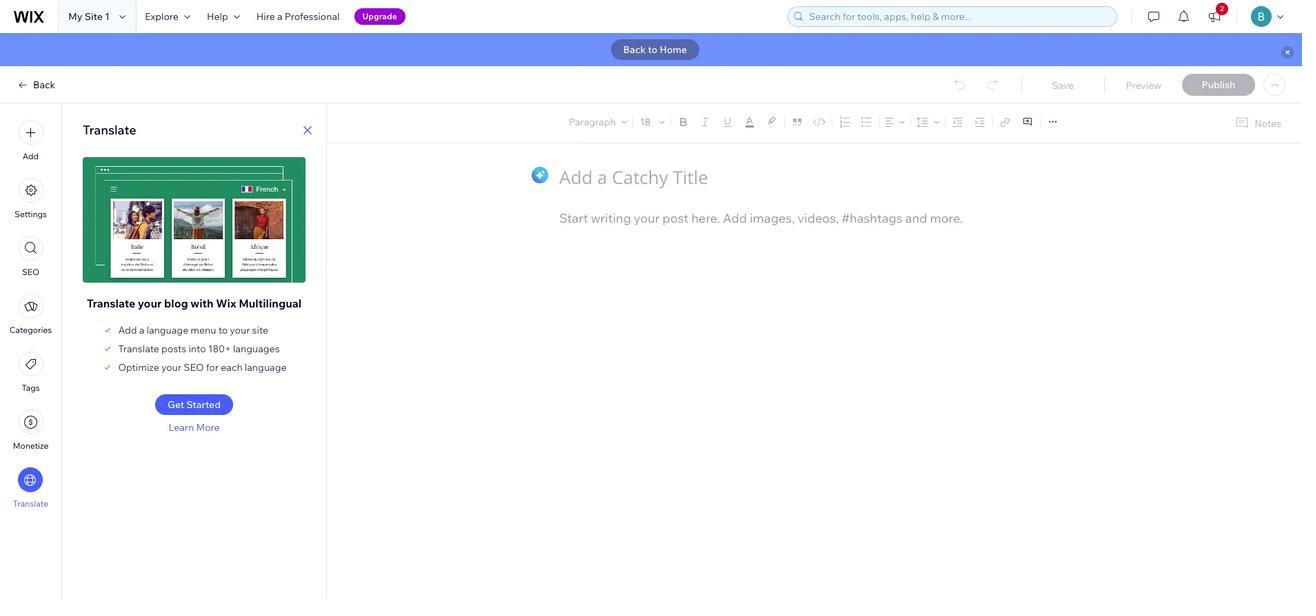 Task type: locate. For each thing, give the bounding box(es) containing it.
blog
[[164, 297, 188, 310]]

settings
[[15, 209, 47, 219]]

add up settings button
[[23, 151, 39, 161]]

posts
[[161, 343, 186, 355]]

translate
[[83, 122, 136, 138], [87, 297, 135, 310], [118, 343, 159, 355], [13, 499, 48, 509]]

my site 1
[[68, 10, 110, 23]]

0 vertical spatial add
[[23, 151, 39, 161]]

0 vertical spatial a
[[277, 10, 283, 23]]

1 horizontal spatial seo
[[184, 361, 204, 374]]

to left home
[[648, 43, 658, 56]]

language
[[147, 324, 188, 337], [245, 361, 287, 374]]

1 horizontal spatial back
[[623, 43, 646, 56]]

multilingual
[[239, 297, 302, 310]]

a right hire
[[277, 10, 283, 23]]

0 horizontal spatial language
[[147, 324, 188, 337]]

back up "add" button
[[33, 79, 55, 91]]

1 vertical spatial back
[[33, 79, 55, 91]]

1 vertical spatial seo
[[184, 361, 204, 374]]

back inside button
[[623, 43, 646, 56]]

to up 180+
[[218, 324, 228, 337]]

to
[[648, 43, 658, 56], [218, 324, 228, 337]]

add inside "add" button
[[23, 151, 39, 161]]

a for professional
[[277, 10, 283, 23]]

professional
[[285, 10, 340, 23]]

1 horizontal spatial add
[[118, 324, 137, 337]]

add
[[23, 151, 39, 161], [118, 324, 137, 337]]

each
[[221, 361, 243, 374]]

a
[[277, 10, 283, 23], [139, 324, 144, 337]]

2
[[1220, 4, 1224, 13]]

explore
[[145, 10, 179, 23]]

back
[[623, 43, 646, 56], [33, 79, 55, 91]]

to inside add a language menu to your site translate posts into 180+ languages optimize your seo for each language
[[218, 324, 228, 337]]

settings button
[[15, 178, 47, 219]]

0 vertical spatial back
[[623, 43, 646, 56]]

into
[[189, 343, 206, 355]]

upgrade button
[[354, 8, 405, 25]]

more
[[196, 421, 220, 434]]

0 horizontal spatial seo
[[22, 267, 39, 277]]

language down languages
[[245, 361, 287, 374]]

Search for tools, apps, help & more... field
[[805, 7, 1113, 26]]

menu containing add
[[0, 112, 61, 517]]

add up optimize
[[118, 324, 137, 337]]

2 vertical spatial your
[[161, 361, 181, 374]]

translate inside add a language menu to your site translate posts into 180+ languages optimize your seo for each language
[[118, 343, 159, 355]]

0 vertical spatial to
[[648, 43, 658, 56]]

1 horizontal spatial to
[[648, 43, 658, 56]]

menu
[[0, 112, 61, 517]]

your left blog
[[138, 297, 162, 310]]

your
[[138, 297, 162, 310], [230, 324, 250, 337], [161, 361, 181, 374]]

seo
[[22, 267, 39, 277], [184, 361, 204, 374]]

1 vertical spatial to
[[218, 324, 228, 337]]

1 vertical spatial add
[[118, 324, 137, 337]]

0 horizontal spatial add
[[23, 151, 39, 161]]

1 vertical spatial language
[[245, 361, 287, 374]]

a up optimize
[[139, 324, 144, 337]]

seo left for
[[184, 361, 204, 374]]

a inside add a language menu to your site translate posts into 180+ languages optimize your seo for each language
[[139, 324, 144, 337]]

back left home
[[623, 43, 646, 56]]

seo up categories 'button'
[[22, 267, 39, 277]]

0 horizontal spatial to
[[218, 324, 228, 337]]

get started button
[[155, 395, 233, 415]]

1 vertical spatial your
[[230, 324, 250, 337]]

add for add a language menu to your site translate posts into 180+ languages optimize your seo for each language
[[118, 324, 137, 337]]

your left site
[[230, 324, 250, 337]]

add inside add a language menu to your site translate posts into 180+ languages optimize your seo for each language
[[118, 324, 137, 337]]

1 horizontal spatial a
[[277, 10, 283, 23]]

back to home
[[623, 43, 687, 56]]

monetize
[[13, 441, 49, 451]]

1 vertical spatial a
[[139, 324, 144, 337]]

help button
[[199, 0, 248, 33]]

back to home button
[[611, 39, 700, 60]]

home
[[660, 43, 687, 56]]

0 horizontal spatial a
[[139, 324, 144, 337]]

hire a professional
[[256, 10, 340, 23]]

languages
[[233, 343, 280, 355]]

0 horizontal spatial back
[[33, 79, 55, 91]]

your down posts
[[161, 361, 181, 374]]

tags
[[22, 383, 40, 393]]

0 vertical spatial seo
[[22, 267, 39, 277]]

language up posts
[[147, 324, 188, 337]]

tags button
[[18, 352, 43, 393]]



Task type: vqa. For each thing, say whether or not it's contained in the screenshot.
a in the "Add a language menu to your site Translate posts into 180+ languages Optimize your SEO for each language"
yes



Task type: describe. For each thing, give the bounding box(es) containing it.
back to home alert
[[0, 33, 1302, 66]]

add for add
[[23, 151, 39, 161]]

add button
[[18, 120, 43, 161]]

categories button
[[10, 294, 52, 335]]

learn
[[169, 421, 194, 434]]

wix
[[216, 297, 236, 310]]

get started
[[168, 399, 221, 411]]

optimize
[[118, 361, 159, 374]]

with
[[191, 297, 214, 310]]

paragraph button
[[566, 112, 630, 132]]

upgrade
[[363, 11, 397, 21]]

back for back
[[33, 79, 55, 91]]

notes
[[1255, 117, 1282, 129]]

notes button
[[1230, 114, 1286, 132]]

started
[[186, 399, 221, 411]]

for
[[206, 361, 219, 374]]

learn more button
[[169, 421, 220, 434]]

hire
[[256, 10, 275, 23]]

add a language menu to your site translate posts into 180+ languages optimize your seo for each language
[[118, 324, 287, 374]]

site
[[85, 10, 103, 23]]

categories
[[10, 325, 52, 335]]

site
[[252, 324, 268, 337]]

back button
[[17, 79, 55, 91]]

my
[[68, 10, 82, 23]]

translate button
[[13, 468, 48, 509]]

monetize button
[[13, 410, 49, 451]]

menu
[[191, 324, 216, 337]]

learn more
[[169, 421, 220, 434]]

1
[[105, 10, 110, 23]]

back for back to home
[[623, 43, 646, 56]]

seo inside add a language menu to your site translate posts into 180+ languages optimize your seo for each language
[[184, 361, 204, 374]]

seo button
[[18, 236, 43, 277]]

180+
[[208, 343, 231, 355]]

a for language
[[139, 324, 144, 337]]

hire a professional link
[[248, 0, 348, 33]]

help
[[207, 10, 228, 23]]

get
[[168, 399, 184, 411]]

0 vertical spatial your
[[138, 297, 162, 310]]

Add a Catchy Title text field
[[559, 165, 1055, 189]]

paragraph
[[569, 116, 616, 128]]

seo inside button
[[22, 267, 39, 277]]

to inside button
[[648, 43, 658, 56]]

2 button
[[1200, 0, 1230, 33]]

1 horizontal spatial language
[[245, 361, 287, 374]]

0 vertical spatial language
[[147, 324, 188, 337]]

translate your blog with wix multilingual
[[87, 297, 302, 310]]



